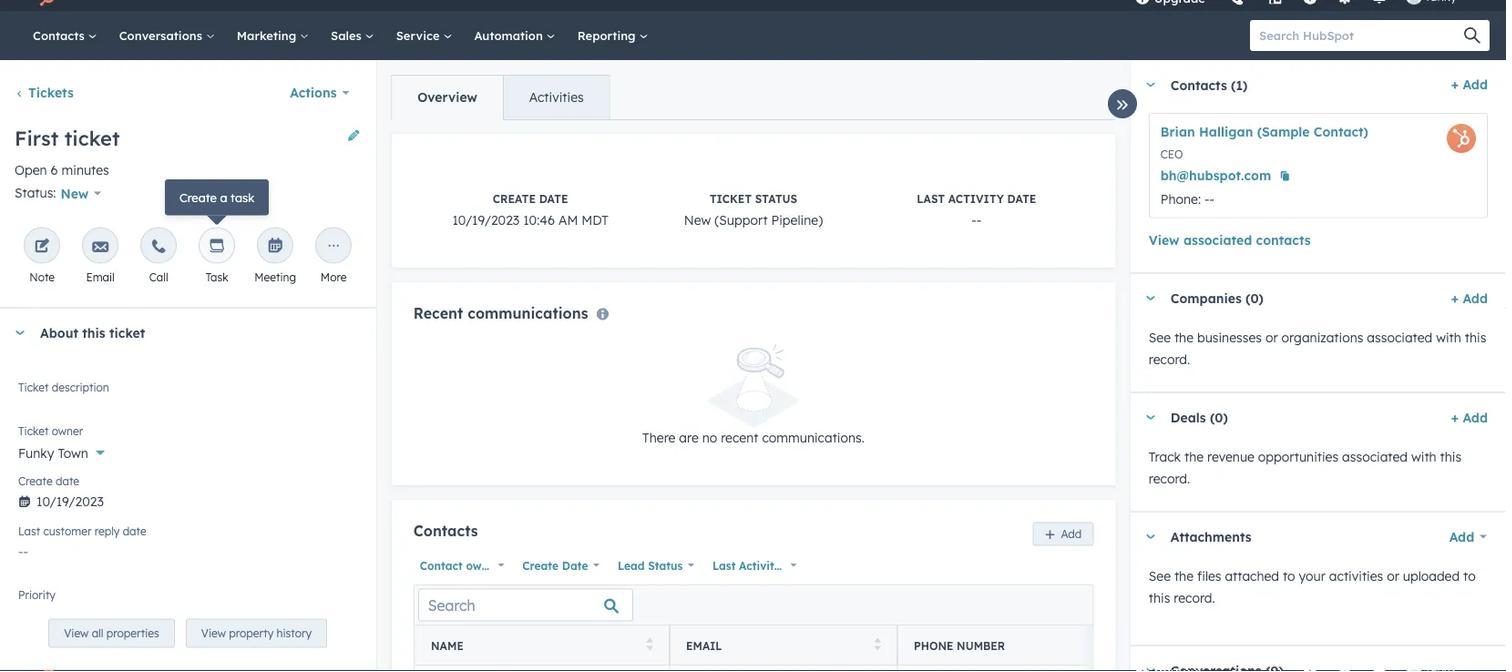 Task type: locate. For each thing, give the bounding box(es) containing it.
or right activities
[[1387, 568, 1400, 584]]

select
[[18, 595, 55, 611]]

the for businesses
[[1175, 329, 1194, 345]]

create inside "create date" "popup button"
[[522, 559, 558, 573]]

ticket right about at the left of the page
[[109, 325, 145, 341]]

last left customer
[[18, 525, 40, 538]]

1 vertical spatial (0)
[[1210, 410, 1228, 426]]

hubspot image
[[33, 0, 55, 7]]

2 horizontal spatial last
[[917, 192, 945, 206]]

2 + add button from the top
[[1451, 288, 1488, 309]]

2 vertical spatial contacts
[[413, 522, 478, 541]]

1 vertical spatial email
[[685, 639, 722, 653]]

1 vertical spatial or
[[1387, 568, 1400, 584]]

3 + add from the top
[[1451, 410, 1488, 426]]

caret image inside deals (0) dropdown button
[[1145, 416, 1156, 420]]

select an option
[[18, 595, 116, 611]]

view all properties
[[64, 627, 159, 640]]

marketing
[[237, 28, 300, 43]]

0 vertical spatial owner
[[52, 425, 83, 438]]

press to sort. element left phone
[[874, 638, 881, 654]]

the down companies
[[1175, 329, 1194, 345]]

mdt
[[581, 212, 608, 228]]

0 horizontal spatial contacts
[[33, 28, 88, 43]]

1 vertical spatial last
[[18, 525, 40, 538]]

communications
[[467, 304, 588, 323]]

more
[[321, 271, 347, 284]]

1 vertical spatial +
[[1451, 290, 1459, 306]]

1 horizontal spatial (0)
[[1246, 290, 1264, 306]]

2 press to sort. element from the left
[[874, 638, 881, 654]]

activity
[[948, 192, 1004, 206]]

1 horizontal spatial owner
[[466, 559, 499, 573]]

there are no recent communications.
[[642, 430, 864, 446]]

view left all
[[64, 627, 89, 640]]

ticket up minutes
[[64, 126, 120, 151]]

2 see from the top
[[1149, 568, 1171, 584]]

1 press to sort. element from the left
[[646, 638, 653, 654]]

ticket inside ticket status new (support pipeline)
[[709, 192, 751, 206]]

open
[[15, 162, 47, 178]]

priority
[[18, 589, 56, 602]]

1 see from the top
[[1149, 329, 1171, 345]]

the inside track the revenue opportunities associated with this record.
[[1185, 449, 1204, 465]]

+
[[1451, 77, 1459, 92], [1451, 290, 1459, 306], [1451, 410, 1459, 426]]

2 + add from the top
[[1451, 290, 1488, 306]]

see
[[1149, 329, 1171, 345], [1149, 568, 1171, 584]]

caret image inside about this ticket dropdown button
[[15, 331, 26, 335]]

1 vertical spatial with
[[1412, 449, 1437, 465]]

owner right contact
[[466, 559, 499, 573]]

1 vertical spatial ticket
[[18, 381, 49, 394]]

date
[[562, 559, 588, 573], [784, 559, 810, 573]]

+ add button for with
[[1451, 288, 1488, 309]]

see down companies
[[1149, 329, 1171, 345]]

1 vertical spatial owner
[[466, 559, 499, 573]]

caret image
[[1145, 535, 1156, 539]]

ticket inside about this ticket dropdown button
[[109, 325, 145, 341]]

record.
[[1149, 351, 1190, 367], [1149, 471, 1190, 487], [1174, 590, 1215, 606]]

are
[[679, 430, 698, 446]]

date inside the last activity date --
[[1007, 192, 1036, 206]]

about
[[40, 325, 78, 341]]

2 vertical spatial last
[[712, 559, 735, 573]]

date up 10:46
[[539, 192, 568, 206]]

0 vertical spatial or
[[1266, 329, 1278, 345]]

1 date from the left
[[562, 559, 588, 573]]

1 horizontal spatial press to sort. element
[[874, 638, 881, 654]]

0 horizontal spatial owner
[[52, 425, 83, 438]]

last inside "popup button"
[[712, 559, 735, 573]]

+ add for this
[[1451, 410, 1488, 426]]

press to sort. image
[[874, 638, 881, 651]]

create left "a"
[[180, 190, 217, 205]]

1 to from the left
[[1283, 568, 1295, 584]]

view left property
[[201, 627, 226, 640]]

upgrade image
[[1134, 0, 1151, 6]]

this inside see the businesses or organizations associated with this record.
[[1465, 329, 1487, 345]]

marketplaces button
[[1257, 0, 1295, 11]]

ticket for ticket description
[[18, 381, 49, 394]]

conversations link
[[108, 11, 226, 60]]

sales link
[[320, 11, 385, 60]]

+ for this
[[1451, 410, 1459, 426]]

to right uploaded
[[1464, 568, 1476, 584]]

0 horizontal spatial view
[[64, 627, 89, 640]]

see for see the files attached to your activities or uploaded to this record.
[[1149, 568, 1171, 584]]

last
[[917, 192, 945, 206], [18, 525, 40, 538], [712, 559, 735, 573]]

see the files attached to your activities or uploaded to this record.
[[1149, 568, 1476, 606]]

deals
[[1171, 410, 1206, 426]]

create
[[180, 190, 217, 205], [492, 192, 535, 206], [18, 475, 53, 488], [522, 559, 558, 573]]

0 horizontal spatial last
[[18, 525, 40, 538]]

caret image
[[1145, 82, 1156, 87], [1145, 296, 1156, 301], [15, 331, 26, 335], [1145, 416, 1156, 420], [1145, 669, 1156, 672]]

1 horizontal spatial new
[[684, 212, 711, 228]]

date left lead
[[562, 559, 588, 573]]

owner inside popup button
[[466, 559, 499, 573]]

the for revenue
[[1185, 449, 1204, 465]]

0 vertical spatial ticket
[[64, 126, 120, 151]]

last left activity
[[712, 559, 735, 573]]

new down minutes
[[61, 185, 89, 201]]

1 vertical spatial new
[[684, 212, 711, 228]]

1 horizontal spatial contacts
[[413, 522, 478, 541]]

view down phone:
[[1149, 232, 1180, 248]]

notifications button
[[1364, 0, 1395, 11]]

about this ticket button
[[0, 308, 357, 358]]

0 vertical spatial + add button
[[1451, 74, 1488, 96]]

0 vertical spatial the
[[1175, 329, 1194, 345]]

(0) up businesses
[[1246, 290, 1264, 306]]

navigation
[[391, 75, 610, 120]]

0 vertical spatial with
[[1436, 329, 1462, 345]]

recent
[[721, 430, 758, 446]]

all
[[92, 627, 103, 640]]

deals (0) button
[[1131, 393, 1444, 442]]

0 horizontal spatial (0)
[[1210, 410, 1228, 426]]

phone number
[[913, 639, 1005, 653]]

calling icon image
[[1228, 0, 1245, 7]]

contacts for contacts (1)
[[1171, 77, 1227, 93]]

+ add
[[1451, 77, 1488, 92], [1451, 290, 1488, 306], [1451, 410, 1488, 426]]

email right press to sort. image
[[685, 639, 722, 653]]

status
[[755, 192, 797, 206]]

this inside "see the files attached to your activities or uploaded to this record."
[[1149, 590, 1170, 606]]

recent communications
[[413, 304, 588, 323]]

create up search search box
[[522, 559, 558, 573]]

contacts down hubspot link
[[33, 28, 88, 43]]

record. down files
[[1174, 590, 1215, 606]]

search image
[[1464, 27, 1481, 44]]

create up 10:46
[[492, 192, 535, 206]]

minutes
[[62, 162, 109, 178]]

companies
[[1171, 290, 1242, 306]]

contacts
[[33, 28, 88, 43], [1171, 77, 1227, 93], [413, 522, 478, 541]]

0 horizontal spatial or
[[1266, 329, 1278, 345]]

phone:
[[1161, 191, 1201, 207]]

0 vertical spatial (0)
[[1246, 290, 1264, 306]]

select an option button
[[18, 585, 357, 615]]

open 6 minutes
[[15, 162, 109, 178]]

view all properties link
[[48, 619, 175, 648]]

1 horizontal spatial email
[[685, 639, 722, 653]]

view
[[1149, 232, 1180, 248], [64, 627, 89, 640], [201, 627, 226, 640]]

2 horizontal spatial contacts
[[1171, 77, 1227, 93]]

0 vertical spatial associated
[[1184, 232, 1252, 248]]

create a task
[[180, 190, 254, 205]]

view for view all properties
[[64, 627, 89, 640]]

date
[[539, 192, 568, 206], [1007, 192, 1036, 206], [56, 475, 79, 488], [123, 525, 146, 538]]

first
[[15, 126, 59, 151]]

0 horizontal spatial to
[[1283, 568, 1295, 584]]

ticket
[[709, 192, 751, 206], [18, 381, 49, 394], [18, 425, 49, 438]]

1 vertical spatial associated
[[1367, 329, 1433, 345]]

last customer reply date
[[18, 525, 146, 538]]

0 vertical spatial contacts
[[33, 28, 88, 43]]

caret image inside contacts (1) dropdown button
[[1145, 82, 1156, 87]]

see inside see the businesses or organizations associated with this record.
[[1149, 329, 1171, 345]]

2 horizontal spatial view
[[1149, 232, 1180, 248]]

funky
[[18, 445, 54, 461]]

pipeline)
[[771, 212, 823, 228]]

3 + add button from the top
[[1451, 407, 1488, 429]]

press to sort. element
[[646, 638, 653, 654], [874, 638, 881, 654]]

Create date text field
[[18, 485, 357, 514]]

properties
[[106, 627, 159, 640]]

1 vertical spatial ticket
[[109, 325, 145, 341]]

(0) right deals on the bottom right of page
[[1210, 410, 1228, 426]]

1 + from the top
[[1451, 77, 1459, 92]]

the left files
[[1175, 568, 1194, 584]]

ticket for ticket owner
[[18, 425, 49, 438]]

(0)
[[1246, 290, 1264, 306], [1210, 410, 1228, 426]]

task
[[231, 190, 254, 205]]

0 horizontal spatial press to sort. element
[[646, 638, 653, 654]]

caret image inside companies (0) 'dropdown button'
[[1145, 296, 1156, 301]]

1 vertical spatial the
[[1185, 449, 1204, 465]]

view associated contacts
[[1149, 232, 1311, 248]]

last activity date
[[712, 559, 810, 573]]

2 vertical spatial + add
[[1451, 410, 1488, 426]]

3 + from the top
[[1451, 410, 1459, 426]]

search button
[[1455, 20, 1490, 51]]

0 vertical spatial new
[[61, 185, 89, 201]]

2 vertical spatial + add button
[[1451, 407, 1488, 429]]

new button
[[56, 182, 113, 205]]

notifications image
[[1371, 0, 1388, 6]]

(0) inside 'dropdown button'
[[1246, 290, 1264, 306]]

task
[[206, 271, 228, 284]]

press to sort. image
[[646, 638, 653, 651]]

1 vertical spatial + add button
[[1451, 288, 1488, 309]]

add inside popup button
[[1450, 529, 1475, 545]]

the inside see the businesses or organizations associated with this record.
[[1175, 329, 1194, 345]]

1 horizontal spatial to
[[1464, 568, 1476, 584]]

0 vertical spatial +
[[1451, 77, 1459, 92]]

1 vertical spatial + add
[[1451, 290, 1488, 306]]

number
[[956, 639, 1005, 653]]

the inside "see the files attached to your activities or uploaded to this record."
[[1175, 568, 1194, 584]]

caret image for companies
[[1145, 296, 1156, 301]]

2 vertical spatial record.
[[1174, 590, 1215, 606]]

last left activity in the right of the page
[[917, 192, 945, 206]]

ticket up funky on the bottom left of page
[[18, 425, 49, 438]]

(0) inside dropdown button
[[1210, 410, 1228, 426]]

0 vertical spatial + add
[[1451, 77, 1488, 92]]

0 horizontal spatial new
[[61, 185, 89, 201]]

1 vertical spatial record.
[[1149, 471, 1190, 487]]

record. down track
[[1149, 471, 1190, 487]]

ticket up (support at the top
[[709, 192, 751, 206]]

press to sort. element for name
[[646, 638, 653, 654]]

contacts up contact
[[413, 522, 478, 541]]

Last customer reply date text field
[[18, 535, 357, 564]]

call image
[[150, 239, 167, 255]]

create inside "create date 10/19/2023 10:46 am mdt"
[[492, 192, 535, 206]]

2 vertical spatial ticket
[[18, 425, 49, 438]]

owner up town
[[52, 425, 83, 438]]

1 vertical spatial see
[[1149, 568, 1171, 584]]

0 vertical spatial record.
[[1149, 351, 1190, 367]]

ticket for ticket status new (support pipeline)
[[709, 192, 751, 206]]

1 horizontal spatial view
[[201, 627, 226, 640]]

to
[[1283, 568, 1295, 584], [1464, 568, 1476, 584]]

owner for ticket owner
[[52, 425, 83, 438]]

this inside dropdown button
[[82, 325, 105, 341]]

navigation containing overview
[[391, 75, 610, 120]]

date down town
[[56, 475, 79, 488]]

activities
[[1329, 568, 1384, 584]]

(sample
[[1257, 124, 1310, 140]]

1 horizontal spatial last
[[712, 559, 735, 573]]

create for create date
[[18, 475, 53, 488]]

status
[[648, 559, 683, 573]]

2 + from the top
[[1451, 290, 1459, 306]]

ticket description
[[18, 381, 109, 394]]

+ add button
[[1451, 74, 1488, 96], [1451, 288, 1488, 309], [1451, 407, 1488, 429]]

date right activity
[[784, 559, 810, 573]]

contact owner
[[419, 559, 499, 573]]

date right activity in the right of the page
[[1007, 192, 1036, 206]]

contacts inside dropdown button
[[1171, 77, 1227, 93]]

customer
[[43, 525, 92, 538]]

or inside "see the files attached to your activities or uploaded to this record."
[[1387, 568, 1400, 584]]

0 vertical spatial see
[[1149, 329, 1171, 345]]

0 vertical spatial ticket
[[709, 192, 751, 206]]

the right track
[[1185, 449, 1204, 465]]

to left your
[[1283, 568, 1295, 584]]

create for create a task
[[180, 190, 217, 205]]

last inside the last activity date --
[[917, 192, 945, 206]]

create down funky on the bottom left of page
[[18, 475, 53, 488]]

or down companies (0) 'dropdown button'
[[1266, 329, 1278, 345]]

0 vertical spatial email
[[86, 271, 115, 284]]

this
[[82, 325, 105, 341], [1465, 329, 1487, 345], [1440, 449, 1462, 465], [1149, 590, 1170, 606]]

2 to from the left
[[1464, 568, 1476, 584]]

associated inside see the businesses or organizations associated with this record.
[[1367, 329, 1433, 345]]

lead status
[[617, 559, 683, 573]]

create date
[[18, 475, 79, 488]]

sales
[[331, 28, 365, 43]]

1 horizontal spatial or
[[1387, 568, 1400, 584]]

new inside ticket status new (support pipeline)
[[684, 212, 711, 228]]

ticket left description
[[18, 381, 49, 394]]

funky town
[[18, 445, 88, 461]]

record. up deals on the bottom right of page
[[1149, 351, 1190, 367]]

press to sort. element down lead status
[[646, 638, 653, 654]]

meeting image
[[267, 239, 284, 255]]

name
[[430, 639, 463, 653]]

2 vertical spatial associated
[[1342, 449, 1408, 465]]

email
[[86, 271, 115, 284], [685, 639, 722, 653]]

create inside the create a task tooltip
[[180, 190, 217, 205]]

add
[[1463, 77, 1488, 92], [1463, 290, 1488, 306], [1463, 410, 1488, 426], [1061, 528, 1081, 541], [1450, 529, 1475, 545]]

associated right opportunities
[[1342, 449, 1408, 465]]

see inside "see the files attached to your activities or uploaded to this record."
[[1149, 568, 1171, 584]]

settings image
[[1337, 0, 1353, 6]]

more image
[[325, 239, 342, 255]]

associated right organizations
[[1367, 329, 1433, 345]]

0 horizontal spatial date
[[562, 559, 588, 573]]

with inside track the revenue opportunities associated with this record.
[[1412, 449, 1437, 465]]

email down the email icon
[[86, 271, 115, 284]]

2 vertical spatial the
[[1175, 568, 1194, 584]]

2 vertical spatial +
[[1451, 410, 1459, 426]]

see down caret icon
[[1149, 568, 1171, 584]]

1 horizontal spatial date
[[784, 559, 810, 573]]

menu
[[1123, 0, 1484, 18]]

associated down phone: --
[[1184, 232, 1252, 248]]

0 vertical spatial last
[[917, 192, 945, 206]]

brian halligan (sample contact)
[[1161, 124, 1369, 140]]

option
[[77, 595, 116, 611]]

1 vertical spatial contacts
[[1171, 77, 1227, 93]]

contacts left the (1)
[[1171, 77, 1227, 93]]

contacts link
[[22, 11, 108, 60]]

new left (support at the top
[[684, 212, 711, 228]]

status:
[[15, 185, 56, 201]]



Task type: describe. For each thing, give the bounding box(es) containing it.
the for files
[[1175, 568, 1194, 584]]

record. inside "see the files attached to your activities or uploaded to this record."
[[1174, 590, 1215, 606]]

(1)
[[1231, 77, 1248, 93]]

there
[[642, 430, 675, 446]]

10/19/2023
[[452, 212, 519, 228]]

hubspot link
[[22, 0, 68, 7]]

+ add for with
[[1451, 290, 1488, 306]]

help button
[[1295, 0, 1326, 11]]

opportunities
[[1258, 449, 1339, 465]]

create for create date 10/19/2023 10:46 am mdt
[[492, 192, 535, 206]]

ticket owner
[[18, 425, 83, 438]]

10:46
[[523, 212, 555, 228]]

record. inside see the businesses or organizations associated with this record.
[[1149, 351, 1190, 367]]

ticket status new (support pipeline)
[[684, 192, 823, 228]]

create date 10/19/2023 10:46 am mdt
[[452, 192, 608, 228]]

description
[[52, 381, 109, 394]]

view for view property history
[[201, 627, 226, 640]]

reporting link
[[567, 11, 659, 60]]

a
[[220, 190, 227, 205]]

tickets link
[[15, 85, 74, 101]]

town
[[58, 445, 88, 461]]

service
[[396, 28, 443, 43]]

see for see the businesses or organizations associated with this record.
[[1149, 329, 1171, 345]]

note
[[29, 271, 55, 284]]

email image
[[92, 239, 109, 255]]

attached
[[1225, 568, 1279, 584]]

(0) for deals (0)
[[1210, 410, 1228, 426]]

bh@hubspot.com
[[1161, 168, 1271, 184]]

organizations
[[1282, 329, 1364, 345]]

add for companies (0)
[[1463, 290, 1488, 306]]

Search HubSpot search field
[[1250, 20, 1474, 51]]

funky town button
[[18, 435, 357, 465]]

last for -
[[917, 192, 945, 206]]

add button
[[1032, 523, 1093, 546]]

create a task tooltip
[[165, 180, 269, 216]]

create for create date
[[522, 559, 558, 573]]

history
[[277, 627, 312, 640]]

last activity date --
[[917, 192, 1036, 228]]

lead
[[617, 559, 644, 573]]

view property history
[[201, 627, 312, 640]]

(0) for companies (0)
[[1246, 290, 1264, 306]]

record. inside track the revenue opportunities associated with this record.
[[1149, 471, 1190, 487]]

automation
[[474, 28, 547, 43]]

task image
[[209, 239, 225, 255]]

or inside see the businesses or organizations associated with this record.
[[1266, 329, 1278, 345]]

1 + add from the top
[[1451, 77, 1488, 92]]

associated inside track the revenue opportunities associated with this record.
[[1342, 449, 1408, 465]]

attachments
[[1171, 529, 1252, 545]]

view for view associated contacts
[[1149, 232, 1180, 248]]

contacts (1) button
[[1131, 60, 1444, 109]]

add for deals (0)
[[1463, 410, 1488, 426]]

brian halligan (sample contact) link
[[1161, 124, 1369, 140]]

attachments button
[[1131, 513, 1430, 562]]

1 + add button from the top
[[1451, 74, 1488, 96]]

activity
[[739, 559, 780, 573]]

first ticket
[[15, 126, 120, 151]]

date inside "create date 10/19/2023 10:46 am mdt"
[[539, 192, 568, 206]]

reply
[[95, 525, 120, 538]]

last activity date button
[[706, 554, 810, 578]]

calling icon button
[[1221, 0, 1252, 10]]

owner for contact owner
[[466, 559, 499, 573]]

date right reply
[[123, 525, 146, 538]]

Search search field
[[418, 589, 633, 622]]

files
[[1197, 568, 1222, 584]]

note image
[[34, 239, 50, 255]]

contacts for contacts link
[[33, 28, 88, 43]]

call
[[149, 271, 168, 284]]

with inside see the businesses or organizations associated with this record.
[[1436, 329, 1462, 345]]

contact)
[[1314, 124, 1369, 140]]

contacts (1)
[[1171, 77, 1248, 93]]

meeting
[[254, 271, 296, 284]]

0 horizontal spatial email
[[86, 271, 115, 284]]

conversations
[[119, 28, 206, 43]]

new inside popup button
[[61, 185, 89, 201]]

businesses
[[1197, 329, 1262, 345]]

property
[[229, 627, 274, 640]]

about this ticket
[[40, 325, 145, 341]]

caret image for contacts
[[1145, 82, 1156, 87]]

phone: --
[[1161, 191, 1215, 207]]

overview link
[[392, 76, 503, 119]]

automation link
[[463, 11, 567, 60]]

Ticket description text field
[[18, 378, 357, 414]]

no
[[702, 430, 717, 446]]

lead status button
[[611, 554, 698, 578]]

contact owner button
[[413, 554, 508, 578]]

add for contacts (1)
[[1463, 77, 1488, 92]]

marketing link
[[226, 11, 320, 60]]

(support
[[714, 212, 767, 228]]

uploaded
[[1403, 568, 1460, 584]]

this inside track the revenue opportunities associated with this record.
[[1440, 449, 1462, 465]]

caret image for about
[[15, 331, 26, 335]]

brian
[[1161, 124, 1195, 140]]

caret image for deals
[[1145, 416, 1156, 420]]

6
[[51, 162, 58, 178]]

settings link
[[1326, 0, 1364, 11]]

2 date from the left
[[784, 559, 810, 573]]

halligan
[[1199, 124, 1253, 140]]

help image
[[1302, 0, 1319, 6]]

actions
[[290, 85, 337, 101]]

revenue
[[1207, 449, 1255, 465]]

+ add button for this
[[1451, 407, 1488, 429]]

reporting
[[577, 28, 639, 43]]

contact
[[419, 559, 462, 573]]

+ for with
[[1451, 290, 1459, 306]]

track
[[1149, 449, 1181, 465]]

create date button
[[516, 554, 604, 578]]

marketplaces image
[[1267, 0, 1284, 6]]

recent
[[413, 304, 463, 323]]

activities
[[529, 89, 584, 105]]

last for date
[[18, 525, 40, 538]]

view property history link
[[186, 619, 327, 648]]

press to sort. element for email
[[874, 638, 881, 654]]



Task type: vqa. For each thing, say whether or not it's contained in the screenshot.
'values.'
no



